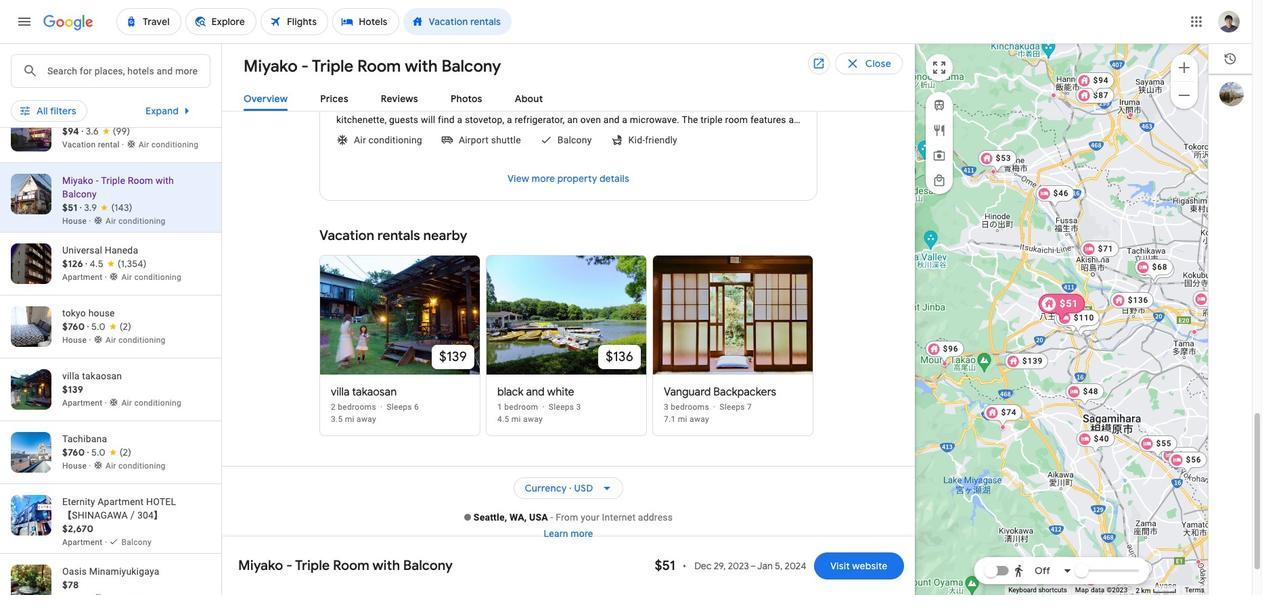 Task type: describe. For each thing, give the bounding box(es) containing it.
$97
[[944, 345, 959, 354]]

1 apartment · from the top
[[62, 84, 109, 93]]

view more property details button
[[492, 168, 646, 190]]

and up standout
[[573, 87, 589, 98]]

$48 link
[[1066, 384, 1105, 407]]

$139 inside villa takaosan $139
[[62, 384, 83, 396]]

a down the features
[[777, 128, 783, 139]]

2 vertical spatial the
[[406, 142, 422, 152]]

house · for $760
[[62, 336, 93, 345]]

$97 link
[[926, 341, 965, 364]]

6
[[414, 403, 419, 412]]

price
[[129, 59, 151, 71]]

features
[[751, 114, 787, 125]]

recently viewed image
[[1224, 52, 1238, 66]]

away for $136
[[524, 415, 543, 425]]

$53
[[997, 154, 1012, 163]]

airport shuttle
[[459, 135, 521, 146]]

$74
[[1002, 408, 1017, 418]]

$94 for the topmost $94 "link"
[[1094, 76, 1110, 85]]

$71 link
[[1081, 241, 1120, 264]]

conditioning for ·
[[119, 462, 166, 471]]

vanguard backpackers
[[664, 386, 777, 400]]

1 bedroom
[[498, 403, 539, 412]]

house · for ·
[[62, 462, 93, 471]]

$51 link
[[1039, 294, 1086, 322]]

$51 inside miyako - triple room with balcony $51 ·
[[62, 202, 78, 214]]

2 for 2 km
[[1137, 587, 1140, 595]]

a right find
[[457, 114, 463, 125]]

sleeps for $139
[[387, 403, 412, 412]]

with inside #2, penthouse with 270° skyscraper view $574 ·
[[127, 43, 145, 53]]

$55 link
[[1139, 436, 1178, 459]]

2 as from the left
[[640, 128, 650, 139]]

hot
[[494, 101, 508, 112]]

conditioning,
[[337, 128, 392, 139]]

mi for $139
[[345, 415, 355, 425]]

keyboard shortcuts
[[1009, 587, 1068, 595]]

miyako inside heading
[[244, 56, 298, 77]]

$53 link
[[979, 150, 1017, 173]]

room inside miyako - triple room with balcony $51 ·
[[128, 175, 153, 186]]

triple inside heading
[[312, 56, 354, 77]]

air conditioning for $126
[[122, 273, 181, 282]]

$760 inside the tachibana $760 ·
[[62, 447, 85, 459]]

conditioning for $760
[[119, 336, 166, 345]]

overview
[[244, 93, 288, 105]]

enjoy
[[388, 101, 411, 112]]

keyboard shortcuts button
[[1009, 586, 1068, 596]]

bedrooms for villa
[[338, 403, 376, 412]]

- inside miyako - triple room with balcony $51 ·
[[96, 175, 99, 186]]

4.5 out of 5 stars from 1,354 reviews image
[[90, 257, 147, 271]]

a up well
[[623, 114, 628, 125]]

2 km button
[[1133, 586, 1182, 596]]

web results link
[[740, 551, 805, 570]]

skyscraper
[[62, 56, 109, 67]]

0 vertical spatial has
[[592, 87, 607, 98]]

7.1 mi away
[[664, 415, 710, 425]]

all for all filters (1)
[[37, 59, 48, 71]]

located
[[380, 87, 412, 98]]

1 vertical spatial $94 link
[[1115, 561, 1154, 584]]

3 mi from the left
[[678, 415, 688, 425]]

air for $760
[[106, 336, 116, 345]]

web results
[[747, 555, 798, 565]]

· inside tokyo house $760 ·
[[87, 321, 89, 333]]

guests
[[389, 114, 419, 125]]

5 out of 5 stars from 2 reviews image for penthouse
[[91, 68, 131, 82]]

$78
[[62, 580, 79, 592]]

(143)
[[111, 202, 132, 214]]

unit
[[424, 142, 441, 152]]

air inside tab panel
[[354, 135, 366, 146]]

5.0 for penthouse
[[91, 69, 105, 81]]

mount
[[512, 87, 540, 98]]

0 vertical spatial shared
[[665, 87, 694, 98]]

3.5 mi away
[[331, 415, 376, 425]]

conditioning for triple
[[119, 217, 166, 226]]

0 vertical spatial triple
[[658, 101, 680, 112]]

miyako inside miyako - triple room with balcony $51 ·
[[62, 175, 93, 186]]

and up bedroom
[[526, 386, 545, 400]]

triple inside miyako - triple room with balcony $51 ·
[[101, 175, 125, 186]]

help center
[[683, 555, 734, 565]]

yashio
[[94, 112, 123, 123]]

(2) for $760
[[120, 447, 131, 459]]

2 the from the left
[[721, 101, 734, 112]]

web
[[747, 555, 766, 565]]

Check-out text field
[[435, 12, 517, 43]]

walk-
[[337, 142, 359, 152]]

oven
[[581, 114, 601, 125]]

$96 link
[[926, 341, 965, 364]]

3 sleeps from the left
[[720, 403, 745, 412]]

backpackers
[[714, 386, 777, 400]]

0 vertical spatial the
[[475, 101, 492, 112]]

currency
[[525, 483, 567, 495]]

nearby
[[423, 228, 468, 244]]

air conditioning inside tab panel
[[354, 135, 423, 146]]

5 out of 5 stars from 2 reviews image for $760
[[91, 446, 131, 460]]

vacation for vacation rentals nearby
[[320, 228, 375, 244]]

270°
[[148, 43, 168, 53]]

km inside miyako is located in hachioji, 9 km from mount takao, and has free bikes, a shared lounge and a bar. guests can enjoy garden views. the hot tub is the standout feature of this triple room. in the well-fitted kitchenette, guests will find a stovetop, a refrigerator, an oven and a microwave. the triple room features air conditioning, a washing machine, a balcony with garden views as well as a shared bathroom boasting a walk-in shower. the unit has 3 beds.
[[473, 87, 486, 98]]

a down stovetop,
[[483, 128, 488, 139]]

3 away from the left
[[690, 415, 710, 425]]

shuttle
[[491, 135, 521, 146]]

universal haneda $126 ·
[[62, 245, 138, 270]]

reviews
[[381, 93, 418, 105]]

sleeps for $136
[[549, 403, 574, 412]]

1 horizontal spatial in
[[415, 87, 423, 98]]

visit website
[[831, 561, 888, 573]]

dec
[[695, 561, 712, 573]]

(99)
[[113, 125, 130, 137]]

property type
[[203, 59, 266, 71]]

amenities, not selected image
[[490, 59, 502, 71]]

issues
[[641, 555, 669, 565]]

0 vertical spatial this
[[379, 58, 402, 75]]

1 horizontal spatial garden
[[548, 128, 578, 139]]

zoom in map image
[[1177, 59, 1193, 76]]

house · for triple
[[62, 217, 93, 226]]

$110
[[1075, 314, 1095, 323]]

vacation for vacation rental ·
[[62, 140, 96, 150]]

2024
[[785, 561, 807, 573]]

$46 link
[[1036, 186, 1075, 209]]

haneda
[[105, 245, 138, 256]]

3 apartment · from the top
[[62, 399, 109, 408]]

house
[[88, 308, 115, 319]]

4.5 for 4.5 mi away
[[498, 415, 510, 425]]

bedroom
[[505, 403, 539, 412]]

7
[[748, 403, 752, 412]]

tokyo house $760 ·
[[62, 308, 115, 333]]

with inside miyako - triple room with balcony $51 ·
[[156, 175, 174, 186]]

- right usa
[[551, 513, 554, 524]]

$58
[[1179, 451, 1195, 460]]

free
[[610, 87, 627, 98]]

3.9 out of 5 stars from 143 reviews image
[[84, 201, 132, 215]]

$41
[[997, 154, 1012, 163]]

close
[[866, 58, 892, 70]]

2 for 2 bedrooms
[[331, 403, 336, 412]]

2 vertical spatial room
[[333, 558, 370, 575]]

air for $126
[[122, 273, 132, 282]]

all filters
[[37, 105, 76, 117]]

feature
[[594, 101, 625, 112]]

villa for villa takaosan
[[331, 386, 350, 400]]

- inside miyako - triple room with balcony heading
[[302, 56, 309, 77]]

0 vertical spatial terms
[[424, 555, 451, 565]]

lounge
[[697, 87, 726, 98]]

tachibana $760 ·
[[62, 434, 107, 459]]

fitted
[[757, 101, 780, 112]]

terms link inside tab panel
[[417, 549, 458, 571]]

(2) for penthouse
[[119, 69, 131, 81]]

1 vertical spatial miyako - triple room with balcony
[[238, 558, 453, 575]]

rooms button
[[402, 54, 479, 76]]

bikes,
[[629, 87, 654, 98]]

all for all filters
[[37, 105, 48, 117]]

filters form
[[11, 1, 628, 95]]

【shinagawa／304】
[[62, 511, 163, 521]]

mi for $136
[[512, 415, 521, 425]]

0 vertical spatial $94 link
[[1076, 72, 1115, 95]]

refrigerator,
[[515, 114, 565, 125]]

rooms
[[425, 59, 456, 71]]

results
[[769, 555, 798, 565]]

learn more link
[[544, 529, 593, 540]]

black and white
[[498, 386, 575, 400]]

restay yashio (adult only) $94 ·
[[62, 112, 177, 137]]

$96
[[944, 345, 959, 354]]

$2,670
[[62, 523, 93, 536]]

all filters (1) button
[[11, 54, 100, 76]]

all filters button
[[11, 95, 87, 127]]

- left about "link" on the bottom of the page
[[287, 558, 293, 575]]

air conditioning for $760
[[106, 336, 166, 345]]

price button
[[105, 54, 175, 76]]

views.
[[446, 101, 473, 112]]

hotel
[[146, 497, 176, 508]]

1 vertical spatial is
[[527, 101, 535, 112]]

and down feature
[[604, 114, 620, 125]]

about for about this property
[[337, 58, 376, 75]]

· inside the tachibana $760 ·
[[87, 447, 89, 459]]

oasis minamiyukigaya $78
[[62, 567, 159, 592]]

main menu image
[[16, 14, 33, 30]]

yamato daiichi hotel image
[[1197, 560, 1202, 565]]

a up the balcony
[[507, 114, 513, 125]]



Task type: vqa. For each thing, say whether or not it's contained in the screenshot.
the phone
no



Task type: locate. For each thing, give the bounding box(es) containing it.
kid-
[[629, 135, 646, 146]]

away down 2 bedrooms
[[357, 415, 376, 425]]

3 inside miyako is located in hachioji, 9 km from mount takao, and has free bikes, a shared lounge and a bar. guests can enjoy garden views. the hot tub is the standout feature of this triple room. in the well-fitted kitchenette, guests will find a stovetop, a refrigerator, an oven and a microwave. the triple room features air conditioning, a washing machine, a balcony with garden views as well as a shared bathroom boasting a walk-in shower. the unit has 3 beds.
[[461, 142, 467, 152]]

2 vertical spatial triple
[[295, 558, 330, 575]]

air
[[789, 114, 800, 125]]

$74 link
[[984, 405, 1023, 428]]

room.
[[682, 101, 708, 112]]

and up well-
[[728, 87, 745, 98]]

away down bedroom
[[524, 415, 543, 425]]

0 vertical spatial km
[[473, 87, 486, 98]]

0 horizontal spatial triple
[[658, 101, 680, 112]]

4.5 for 4.5
[[90, 258, 103, 270]]

0 horizontal spatial km
[[473, 87, 486, 98]]

filters inside button
[[50, 105, 76, 117]]

0 horizontal spatial is
[[370, 87, 378, 98]]

1 5.0 from the top
[[91, 69, 105, 81]]

more for view
[[532, 173, 555, 185]]

views
[[580, 128, 605, 139]]

2 away from the left
[[524, 415, 543, 425]]

room inside heading
[[357, 56, 401, 77]]

1 vertical spatial 4.5
[[498, 415, 510, 425]]

0 vertical spatial more
[[532, 173, 555, 185]]

garden up "will"
[[413, 101, 443, 112]]

triple
[[312, 56, 354, 77], [101, 175, 125, 186], [295, 558, 330, 575]]

2 horizontal spatial the
[[682, 114, 699, 125]]

sleeps down the white
[[549, 403, 574, 412]]

about link
[[333, 549, 372, 571]]

4 apartment · from the top
[[62, 538, 109, 548]]

room up (143)
[[128, 175, 153, 186]]

2 inside button
[[1137, 587, 1140, 595]]

air down 3.9 out of 5 stars from 143 reviews image
[[106, 217, 116, 226]]

property up hachioji,
[[405, 58, 461, 75]]

miyako - triple room with balcony $51 ·
[[62, 175, 174, 214]]

balcony inside tab panel
[[558, 135, 592, 146]]

1 vertical spatial $51
[[1061, 298, 1079, 310]]

tokyo
[[62, 308, 86, 319]]

5 out of 5 stars from 2 reviews image down the house
[[91, 320, 131, 334]]

0 horizontal spatial as
[[607, 128, 618, 139]]

1 bedrooms from the left
[[338, 403, 376, 412]]

shared up room.
[[665, 87, 694, 98]]

$55
[[1157, 439, 1172, 449]]

a down guests
[[395, 128, 400, 139]]

$760 down tachibana
[[62, 447, 85, 459]]

1 horizontal spatial away
[[524, 415, 543, 425]]

2 horizontal spatial away
[[690, 415, 710, 425]]

list inside tab panel
[[320, 255, 818, 451]]

$94 link right okumusashi inn image
[[1076, 72, 1115, 95]]

the right 'in'
[[721, 101, 734, 112]]

2 inside list
[[331, 403, 336, 412]]

okumusashi inn image
[[1052, 93, 1057, 98]]

1 horizontal spatial terms link
[[1186, 587, 1205, 595]]

2 5 out of 5 stars from 2 reviews image from the top
[[91, 320, 131, 334]]

air conditioning down the house
[[106, 336, 166, 345]]

$760
[[62, 321, 85, 333], [62, 447, 85, 459]]

0 vertical spatial 5 out of 5 stars from 2 reviews image
[[91, 68, 131, 82]]

takaosan inside villa takaosan $139
[[82, 371, 122, 382]]

takaosan for villa takaosan $139
[[82, 371, 122, 382]]

with right about "link" on the bottom of the page
[[373, 558, 400, 575]]

5.0 down tachibana
[[91, 447, 106, 459]]

1 vertical spatial filters
[[50, 105, 76, 117]]

0 vertical spatial in
[[415, 87, 423, 98]]

1 the from the left
[[537, 101, 551, 112]]

sleeps
[[387, 403, 412, 412], [549, 403, 574, 412], [720, 403, 745, 412]]

miyako - triple room with balcony inside heading
[[244, 56, 501, 77]]

iruma daiichi hotel image
[[1129, 112, 1134, 118]]

property inside view more property details button
[[558, 173, 598, 185]]

2 horizontal spatial $139
[[1023, 357, 1044, 366]]

1 away from the left
[[357, 415, 376, 425]]

· inside #2, penthouse with 270° skyscraper view $574 ·
[[87, 69, 88, 81]]

rating
[[347, 59, 374, 71]]

in right located on the left
[[415, 87, 423, 98]]

takaosan for villa takaosan
[[352, 386, 397, 400]]

$51 up $110 link
[[1061, 298, 1079, 310]]

address
[[638, 513, 673, 524]]

with down refrigerator,
[[527, 128, 545, 139]]

air down price popup button
[[122, 84, 132, 93]]

2 house · from the top
[[62, 336, 93, 345]]

1 as from the left
[[607, 128, 618, 139]]

$760 inside tokyo house $760 ·
[[62, 321, 85, 333]]

villa takaosan
[[331, 386, 397, 400]]

air for (adult
[[139, 140, 149, 150]]

$87 link
[[1076, 87, 1115, 104]]

2 right ©2023
[[1137, 587, 1140, 595]]

villa for villa takaosan $139
[[62, 371, 80, 382]]

website
[[853, 561, 888, 573]]

apartment · down $2,670
[[62, 538, 109, 548]]

1 $760 from the top
[[62, 321, 85, 333]]

3 up 7.1
[[664, 403, 669, 412]]

property for more
[[558, 173, 598, 185]]

5 out of 5 stars from 2 reviews image for house
[[91, 320, 131, 334]]

· inside universal haneda $126 ·
[[86, 258, 87, 270]]

penthouse
[[78, 43, 124, 53]]

villa inside villa takaosan $139
[[62, 371, 80, 382]]

guest rating button
[[294, 54, 397, 76]]

air for ·
[[106, 462, 116, 471]]

air for with
[[122, 84, 132, 93]]

air conditioning down (143)
[[106, 217, 166, 226]]

is right tub
[[527, 101, 535, 112]]

property for this
[[405, 58, 461, 75]]

km right ©2023
[[1142, 587, 1151, 595]]

3.6 out of 5 stars from 99 reviews image
[[86, 125, 130, 138]]

1 house · from the top
[[62, 217, 93, 226]]

0 vertical spatial takaosan
[[82, 371, 122, 382]]

Check-in text field
[[303, 12, 384, 43]]

conditioning for $126
[[134, 273, 181, 282]]

mi down 1 bedroom
[[512, 415, 521, 425]]

2 (2) from the top
[[120, 321, 131, 333]]

vacation inside tab panel
[[320, 228, 375, 244]]

1 horizontal spatial has
[[592, 87, 607, 98]]

5.0 right (1)
[[91, 69, 105, 81]]

house · down 3.9
[[62, 217, 93, 226]]

2 5.0 from the top
[[91, 321, 106, 333]]

5.0 down the house
[[91, 321, 106, 333]]

balcony inside heading
[[442, 56, 501, 77]]

0 horizontal spatial villa
[[62, 371, 80, 382]]

1 vertical spatial this
[[639, 101, 655, 112]]

1 filters from the top
[[50, 59, 76, 71]]

list containing $139
[[320, 255, 818, 451]]

learn
[[544, 529, 569, 540]]

friendly 民宿 - double room with balcony image
[[1001, 425, 1006, 431]]

conditioning for with
[[134, 84, 181, 93]]

1 vertical spatial terms
[[1186, 587, 1205, 595]]

(2)
[[119, 69, 131, 81], [120, 321, 131, 333], [120, 447, 131, 459]]

more right view
[[532, 173, 555, 185]]

0 horizontal spatial bedrooms
[[338, 403, 376, 412]]

2 bedrooms from the left
[[671, 403, 710, 412]]

1 5 out of 5 stars from 2 reviews image from the top
[[91, 68, 131, 82]]

photos
[[451, 93, 483, 105]]

1 (2) from the top
[[119, 69, 131, 81]]

1 horizontal spatial as
[[640, 128, 650, 139]]

青梅森の宿 - double or twin room image
[[991, 169, 997, 175]]

1 vertical spatial garden
[[548, 128, 578, 139]]

air conditioning for ·
[[106, 462, 166, 471]]

1 horizontal spatial $136
[[1129, 296, 1149, 305]]

close button
[[836, 53, 903, 74]]

2 horizontal spatial $51
[[1061, 298, 1079, 310]]

0 horizontal spatial takaosan
[[82, 371, 122, 382]]

microwave.
[[630, 114, 680, 125]]

0 horizontal spatial $136
[[606, 349, 634, 366]]

$574
[[62, 69, 84, 81]]

· down the house
[[87, 321, 89, 333]]

with up hachioji,
[[405, 56, 438, 77]]

room up located on the left
[[357, 56, 401, 77]]

0 horizontal spatial the
[[537, 101, 551, 112]]

0 horizontal spatial 4.5
[[90, 258, 103, 270]]

2 vertical spatial house ·
[[62, 462, 93, 471]]

a right bikes,
[[657, 87, 662, 98]]

air conditioning down guests
[[354, 135, 423, 146]]

room
[[357, 56, 401, 77], [128, 175, 153, 186], [333, 558, 370, 575]]

takaosan inside list
[[352, 386, 397, 400]]

more for learn
[[571, 529, 593, 540]]

$40
[[1095, 435, 1110, 444]]

1 horizontal spatial km
[[1142, 587, 1151, 595]]

5 out of 5 stars from 2 reviews image down tachibana
[[91, 446, 131, 460]]

0 vertical spatial 4.5
[[90, 258, 103, 270]]

$94 down restay
[[62, 125, 79, 137]]

guest
[[317, 59, 345, 71]]

with inside miyako is located in hachioji, 9 km from mount takao, and has free bikes, a shared lounge and a bar. guests can enjoy garden views. the hot tub is the standout feature of this triple room. in the well-fitted kitchenette, guests will find a stovetop, a refrigerator, an oven and a microwave. the triple room features air conditioning, a washing machine, a balcony with garden views as well as a shared bathroom boasting a walk-in shower. the unit has 3 beds.
[[527, 128, 545, 139]]

3.6
[[86, 125, 99, 137]]

2 vertical spatial 5 out of 5 stars from 2 reviews image
[[91, 446, 131, 460]]

the down room.
[[682, 114, 699, 125]]

of
[[628, 101, 637, 112]]

$71
[[1099, 244, 1114, 254]]

Search for places, hotels and more text field
[[47, 55, 210, 87]]

the up refrigerator,
[[537, 101, 551, 112]]

1 vertical spatial vacation
[[320, 228, 375, 244]]

0 horizontal spatial has
[[443, 142, 459, 152]]

house ·
[[62, 217, 93, 226], [62, 336, 93, 345], [62, 462, 93, 471]]

5.0 for house
[[91, 321, 106, 333]]

0 horizontal spatial $94
[[62, 125, 79, 137]]

tab panel containing about this property
[[222, 0, 916, 591]]

air conditioning down villa takaosan $139
[[122, 399, 181, 408]]

in
[[415, 87, 423, 98], [359, 142, 367, 152]]

- left guest
[[302, 56, 309, 77]]

0 horizontal spatial terms
[[424, 555, 451, 565]]

about inside "link"
[[340, 555, 365, 565]]

miyako - triple room with balcony heading
[[233, 54, 501, 77]]

with
[[127, 43, 145, 53], [405, 56, 438, 77], [527, 128, 545, 139], [156, 175, 174, 186], [373, 558, 400, 575]]

filters inside button
[[50, 59, 76, 71]]

all inside button
[[37, 105, 48, 117]]

1 vertical spatial about
[[515, 93, 543, 105]]

(2) for house
[[120, 321, 131, 333]]

0 horizontal spatial property
[[405, 58, 461, 75]]

0 horizontal spatial garden
[[413, 101, 443, 112]]

villa up 2 bedrooms
[[331, 386, 350, 400]]

$139 inside tab panel
[[439, 349, 467, 366]]

km inside button
[[1142, 587, 1151, 595]]

this up located on the left
[[379, 58, 402, 75]]

1 vertical spatial the
[[682, 114, 699, 125]]

1 vertical spatial 2
[[1137, 587, 1140, 595]]

triple up bathroom
[[701, 114, 723, 125]]

29,
[[714, 561, 726, 573]]

internet
[[602, 513, 636, 524]]

terms link right the privacy
[[417, 549, 458, 571]]

air conditioning down only)
[[139, 140, 199, 150]]

1 vertical spatial shared
[[660, 128, 690, 139]]

bedrooms up 7.1 mi away
[[671, 403, 710, 412]]

miyako inside miyako is located in hachioji, 9 km from mount takao, and has free bikes, a shared lounge and a bar. guests can enjoy garden views. the hot tub is the standout feature of this triple room. in the well-fitted kitchenette, guests will find a stovetop, a refrigerator, an oven and a microwave. the triple room features air conditioning, a washing machine, a balcony with garden views as well as a shared bathroom boasting a walk-in shower. the unit has 3 beds.
[[337, 87, 368, 98]]

2 mi from the left
[[512, 415, 521, 425]]

0 horizontal spatial this
[[379, 58, 402, 75]]

1 vertical spatial house ·
[[62, 336, 93, 345]]

filters for all filters (1)
[[50, 59, 76, 71]]

garden down an
[[548, 128, 578, 139]]

0 horizontal spatial $51
[[62, 202, 78, 214]]

2 vertical spatial $51
[[655, 558, 676, 575]]

1 vertical spatial property
[[558, 173, 598, 185]]

$139
[[439, 349, 467, 366], [1023, 357, 1044, 366], [62, 384, 83, 396]]

shortcuts
[[1039, 587, 1068, 595]]

3 down machine,
[[461, 142, 467, 152]]

mi down 2 bedrooms
[[345, 415, 355, 425]]

vacation left rentals
[[320, 228, 375, 244]]

air conditioning up expand
[[122, 84, 181, 93]]

vanguard backpackers image
[[943, 362, 948, 367]]

2 all from the top
[[37, 105, 48, 117]]

with inside miyako - triple room with balcony heading
[[405, 56, 438, 77]]

airport
[[459, 135, 489, 146]]

$94 for $94 "link" to the bottom
[[1133, 565, 1148, 574]]

air conditioning for with
[[122, 84, 181, 93]]

tab list containing overview
[[222, 82, 916, 112]]

1 horizontal spatial $94
[[1094, 76, 1110, 85]]

2 horizontal spatial 3
[[664, 403, 669, 412]]

list
[[320, 255, 818, 451]]

· right $126
[[86, 258, 87, 270]]

$94 inside restay yashio (adult only) $94 ·
[[62, 125, 79, 137]]

1 horizontal spatial mi
[[512, 415, 521, 425]]

with up "price"
[[127, 43, 145, 53]]

2 horizontal spatial $94
[[1133, 565, 1148, 574]]

tab panel
[[222, 0, 916, 591]]

dec 29, 2023 – jan 5, 2024
[[695, 561, 807, 573]]

filters down #2, at left top
[[50, 59, 76, 71]]

1 vertical spatial km
[[1142, 587, 1151, 595]]

0 vertical spatial $51
[[62, 202, 78, 214]]

filters for all filters
[[50, 105, 76, 117]]

1 horizontal spatial this
[[639, 101, 655, 112]]

$136 inside list
[[606, 349, 634, 366]]

about for about "link" on the bottom of the page
[[340, 555, 365, 565]]

4.5 inside tab panel
[[498, 415, 510, 425]]

takaosan up 2 bedrooms
[[352, 386, 397, 400]]

boasting
[[737, 128, 775, 139]]

balcony
[[491, 128, 524, 139]]

off button
[[1011, 555, 1077, 588]]

terms link down yamato daiichi hotel image
[[1186, 587, 1205, 595]]

this inside miyako is located in hachioji, 9 km from mount takao, and has free bikes, a shared lounge and a bar. guests can enjoy garden views. the hot tub is the standout feature of this triple room. in the well-fitted kitchenette, guests will find a stovetop, a refrigerator, an oven and a microwave. the triple room features air conditioning, a washing machine, a balcony with garden views as well as a shared bathroom boasting a walk-in shower. the unit has 3 beds.
[[639, 101, 655, 112]]

0 vertical spatial property
[[405, 58, 461, 75]]

4.5 mi away
[[498, 415, 543, 425]]

3
[[461, 142, 467, 152], [577, 403, 581, 412], [664, 403, 669, 412]]

about this property
[[337, 58, 461, 75]]

1 horizontal spatial 3
[[577, 403, 581, 412]]

air conditioning for triple
[[106, 217, 166, 226]]

air conditioning down (1,354)
[[122, 273, 181, 282]]

standout
[[553, 101, 592, 112]]

recently viewed element
[[1209, 44, 1258, 74]]

$136 link
[[1111, 293, 1155, 309]]

shared down microwave. on the top of page
[[660, 128, 690, 139]]

4.5
[[90, 258, 103, 270], [498, 415, 510, 425]]

3 5 out of 5 stars from 2 reviews image from the top
[[91, 446, 131, 460]]

all filters (1)
[[37, 59, 89, 71]]

(1)
[[79, 59, 89, 71]]

· inside restay yashio (adult only) $94 ·
[[82, 125, 83, 137]]

all inside button
[[37, 59, 48, 71]]

(2) right tokyo house $760 ·
[[120, 321, 131, 333]]

has up feature
[[592, 87, 607, 98]]

air for triple
[[106, 217, 116, 226]]

0 vertical spatial 2
[[331, 403, 336, 412]]

· inside miyako - triple room with balcony $51 ·
[[80, 202, 82, 214]]

0 vertical spatial 5.0
[[91, 69, 105, 81]]

terms right privacy link
[[424, 555, 451, 565]]

minamiyukigaya
[[89, 567, 159, 578]]

property
[[203, 59, 243, 71]]

balcony inside miyako - triple room with balcony $51 ·
[[62, 189, 97, 200]]

as
[[607, 128, 618, 139], [640, 128, 650, 139]]

(1,354)
[[118, 258, 147, 270]]

details
[[600, 173, 630, 185]]

all left $574
[[37, 59, 48, 71]]

1 all from the top
[[37, 59, 48, 71]]

map region
[[916, 43, 1209, 596]]

2 horizontal spatial sleeps
[[720, 403, 745, 412]]

pricing issues link
[[601, 549, 676, 571]]

clear image
[[230, 20, 246, 36]]

a down microwave. on the top of page
[[653, 128, 658, 139]]

conditioning for (adult
[[151, 140, 199, 150]]

conditioning
[[134, 84, 181, 93], [369, 135, 423, 146], [151, 140, 199, 150], [119, 217, 166, 226], [134, 273, 181, 282], [119, 336, 166, 345], [134, 399, 181, 408], [119, 462, 166, 471]]

1 vertical spatial takaosan
[[352, 386, 397, 400]]

1 horizontal spatial terms
[[1186, 587, 1205, 595]]

$139 link
[[1005, 353, 1049, 370]]

0 horizontal spatial 3
[[461, 142, 467, 152]]

air down the tachibana $760 · in the bottom left of the page
[[106, 462, 116, 471]]

- up 3.9
[[96, 175, 99, 186]]

air down villa takaosan $139
[[122, 399, 132, 408]]

3 house · from the top
[[62, 462, 93, 471]]

air conditioning up apartment
[[106, 462, 166, 471]]

2 up 3.5
[[331, 403, 336, 412]]

tab list
[[222, 82, 916, 112]]

the down washing
[[406, 142, 422, 152]]

has down machine,
[[443, 142, 459, 152]]

1 mi from the left
[[345, 415, 355, 425]]

terms down yamato daiichi hotel image
[[1186, 587, 1205, 595]]

1 vertical spatial has
[[443, 142, 459, 152]]

overview tab
[[244, 87, 288, 111]]

learn more
[[544, 529, 593, 540]]

2 bedrooms
[[331, 403, 376, 412]]

bedrooms for vanguard
[[671, 403, 710, 412]]

3 5.0 from the top
[[91, 447, 106, 459]]

2 sleeps from the left
[[549, 403, 574, 412]]

1 horizontal spatial $139
[[439, 349, 467, 366]]

air down (1,354)
[[122, 273, 132, 282]]

0 vertical spatial about
[[337, 58, 376, 75]]

0 vertical spatial $136
[[1129, 296, 1149, 305]]

1 horizontal spatial 4.5
[[498, 415, 510, 425]]

vanguard
[[664, 386, 711, 400]]

$760 down tokyo
[[62, 321, 85, 333]]

1 vertical spatial terms link
[[1186, 587, 1205, 595]]

the
[[475, 101, 492, 112], [682, 114, 699, 125], [406, 142, 422, 152]]

0 vertical spatial filters
[[50, 59, 76, 71]]

$68
[[1153, 263, 1168, 272], [1154, 265, 1170, 275]]

property left the details
[[558, 173, 598, 185]]

1 vertical spatial 5.0
[[91, 321, 106, 333]]

a
[[657, 87, 662, 98], [747, 87, 752, 98], [457, 114, 463, 125], [507, 114, 513, 125], [623, 114, 628, 125], [395, 128, 400, 139], [483, 128, 488, 139], [653, 128, 658, 139], [777, 128, 783, 139]]

air conditioning for (adult
[[139, 140, 199, 150]]

zoom out map image
[[1177, 87, 1193, 103]]

4.5 inside image
[[90, 258, 103, 270]]

more down your
[[571, 529, 593, 540]]

4.5 down universal
[[90, 258, 103, 270]]

$94 up $87
[[1094, 76, 1110, 85]]

more inside button
[[532, 173, 555, 185]]

villa inside list
[[331, 386, 350, 400]]

bathroom
[[692, 128, 735, 139]]

mi down 3 bedrooms
[[678, 415, 688, 425]]

0 horizontal spatial $139
[[62, 384, 83, 396]]

open in new tab image
[[813, 57, 826, 70]]

3 (2) from the top
[[120, 447, 131, 459]]

1 vertical spatial $94
[[62, 125, 79, 137]]

2 filters from the top
[[50, 105, 76, 117]]

view larger map image
[[932, 60, 948, 76]]

1 vertical spatial room
[[128, 175, 153, 186]]

1 sleeps from the left
[[387, 403, 412, 412]]

terms link
[[417, 549, 458, 571], [1186, 587, 1205, 595]]

as right well
[[640, 128, 650, 139]]

0 vertical spatial garden
[[413, 101, 443, 112]]

1 horizontal spatial is
[[527, 101, 535, 112]]

0 horizontal spatial terms link
[[417, 549, 458, 571]]

a left bar.
[[747, 87, 752, 98]]

data
[[1092, 587, 1106, 595]]

$40 link
[[1077, 431, 1116, 454]]

air conditioning
[[122, 84, 181, 93], [354, 135, 423, 146], [139, 140, 199, 150], [106, 217, 166, 226], [122, 273, 181, 282], [106, 336, 166, 345], [122, 399, 181, 408], [106, 462, 166, 471]]

1 vertical spatial villa
[[331, 386, 350, 400]]

filters down $574
[[50, 105, 76, 117]]

0 horizontal spatial the
[[406, 142, 422, 152]]

convenience stores, 24-hour supermarkets, pharmacies, japanese izakayas, and sho image
[[1193, 330, 1198, 335]]

$94 up 2 km in the right of the page
[[1133, 565, 1148, 574]]

5 out of 5 stars from 2 reviews image
[[91, 68, 131, 82], [91, 320, 131, 334], [91, 446, 131, 460]]

1 horizontal spatial triple
[[701, 114, 723, 125]]

0 horizontal spatial in
[[359, 142, 367, 152]]

0 vertical spatial all
[[37, 59, 48, 71]]

air down '(adult' at top
[[139, 140, 149, 150]]

3 bedrooms
[[664, 403, 710, 412]]

1 horizontal spatial sleeps
[[549, 403, 574, 412]]

1 horizontal spatial the
[[721, 101, 734, 112]]

conditioning inside tab panel
[[369, 135, 423, 146]]

0 horizontal spatial more
[[532, 173, 555, 185]]

1 vertical spatial in
[[359, 142, 367, 152]]

away for $139
[[357, 415, 376, 425]]

·
[[87, 69, 88, 81], [82, 125, 83, 137], [80, 202, 82, 214], [86, 258, 87, 270], [87, 321, 89, 333], [87, 447, 89, 459]]

as left well
[[607, 128, 618, 139]]

1 vertical spatial $760
[[62, 447, 85, 459]]

2 $760 from the top
[[62, 447, 85, 459]]

apartment · down $126
[[62, 273, 109, 282]]

takaosan down tokyo house $760 ·
[[82, 371, 122, 382]]

sleeps left 6
[[387, 403, 412, 412]]

0 horizontal spatial mi
[[345, 415, 355, 425]]

· down tachibana
[[87, 447, 89, 459]]

house · down the tachibana $760 · in the bottom left of the page
[[62, 462, 93, 471]]

5.0 for $760
[[91, 447, 106, 459]]

0 vertical spatial house ·
[[62, 217, 93, 226]]

1 horizontal spatial bedrooms
[[671, 403, 710, 412]]

0 vertical spatial villa
[[62, 371, 80, 382]]

expand
[[146, 105, 179, 117]]

· down skyscraper
[[87, 69, 88, 81]]

2 apartment · from the top
[[62, 273, 109, 282]]

can
[[369, 101, 385, 112]]

property
[[405, 58, 461, 75], [558, 173, 598, 185]]

keyboard
[[1009, 587, 1037, 595]]

air
[[122, 84, 132, 93], [354, 135, 366, 146], [139, 140, 149, 150], [106, 217, 116, 226], [122, 273, 132, 282], [106, 336, 116, 345], [122, 399, 132, 408], [106, 462, 116, 471]]



